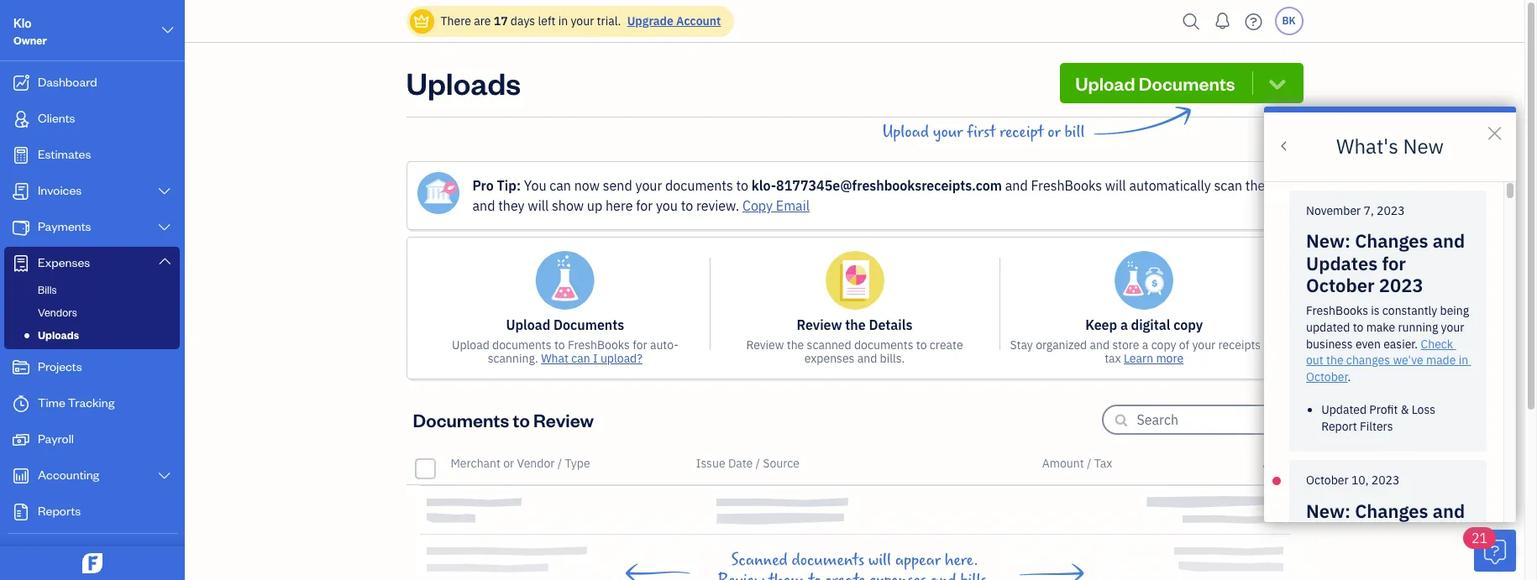 Task type: locate. For each thing, give the bounding box(es) containing it.
report
[[1322, 419, 1358, 434]]

0 vertical spatial will
[[1106, 177, 1127, 194]]

freshbooks image
[[79, 554, 106, 574]]

client image
[[11, 111, 31, 128]]

1 horizontal spatial can
[[572, 351, 591, 366]]

/ left 'type' button
[[558, 456, 562, 471]]

expenses link
[[4, 247, 180, 280]]

time
[[38, 395, 65, 411]]

there are 17 days left in your trial. upgrade account
[[441, 13, 721, 29]]

0 vertical spatial new:
[[1307, 229, 1351, 253]]

review
[[797, 317, 842, 334], [747, 338, 784, 353], [534, 408, 594, 432]]

updated
[[1307, 320, 1351, 335]]

and up being in the right bottom of the page
[[1433, 229, 1466, 253]]

2 vertical spatial will
[[869, 551, 892, 571]]

merchant
[[451, 456, 501, 471]]

0 horizontal spatial can
[[550, 177, 571, 194]]

documents inside button
[[1139, 71, 1236, 95]]

0 horizontal spatial review
[[534, 408, 594, 432]]

will down you
[[528, 197, 549, 214]]

0 vertical spatial freshbooks
[[1031, 177, 1102, 194]]

payment image
[[11, 219, 31, 236]]

1 vertical spatial october
[[1307, 370, 1348, 385]]

copy
[[1174, 317, 1203, 334], [1152, 338, 1177, 353]]

and up 21 dropdown button
[[1433, 499, 1466, 523]]

made
[[1427, 353, 1457, 368]]

timer image
[[11, 396, 31, 413]]

2023 right 10,
[[1372, 473, 1400, 488]]

1 vertical spatial upload documents
[[506, 317, 625, 334]]

documents right the "scanned"
[[792, 551, 865, 571]]

2023 right "7,"
[[1377, 203, 1406, 218]]

1 horizontal spatial in
[[1459, 353, 1469, 368]]

receipt
[[1000, 123, 1044, 142]]

money image
[[11, 432, 31, 449]]

1 horizontal spatial documents
[[554, 317, 625, 334]]

1 changes from the top
[[1356, 229, 1429, 253]]

scan
[[1215, 177, 1243, 194]]

for inside new: changes and updates for october 2023
[[1383, 251, 1407, 275]]

1 vertical spatial will
[[528, 197, 549, 214]]

payments
[[38, 218, 91, 234]]

out
[[1307, 353, 1324, 368]]

freshbooks inside upload documents to freshbooks for auto- scanning.
[[568, 338, 630, 353]]

changes inside new: changes and updates for october 2023
[[1356, 229, 1429, 253]]

/ right date
[[756, 456, 760, 471]]

for right 'receipts'
[[1264, 338, 1279, 353]]

the down business
[[1327, 353, 1344, 368]]

review up scanned
[[797, 317, 842, 334]]

upload documents down search image
[[1076, 71, 1236, 95]]

there
[[441, 13, 471, 29]]

uploads down "there"
[[406, 63, 521, 103]]

1 horizontal spatial freshbooks
[[1031, 177, 1102, 194]]

in right the left
[[559, 13, 568, 29]]

what
[[541, 351, 569, 366]]

to left create
[[917, 338, 927, 353]]

new: for new: changes and updates for october 2023
[[1307, 229, 1351, 253]]

organized
[[1036, 338, 1088, 353]]

0 horizontal spatial uploads
[[38, 329, 79, 342]]

1 vertical spatial uploads
[[38, 329, 79, 342]]

to inside freshbooks is constantly being updated to make running your business even easier.
[[1353, 320, 1364, 335]]

copy up of
[[1174, 317, 1203, 334]]

your right of
[[1193, 338, 1216, 353]]

them
[[1246, 177, 1277, 194]]

for inside upload documents to freshbooks for auto- scanning.
[[633, 338, 648, 353]]

2 horizontal spatial review
[[797, 317, 842, 334]]

changes down 10,
[[1356, 499, 1429, 523]]

upload documents up upload documents to freshbooks for auto- scanning.
[[506, 317, 625, 334]]

and left bills.
[[858, 351, 878, 366]]

chevron large down image inside payments link
[[157, 221, 172, 234]]

project image
[[11, 360, 31, 376]]

1 october from the top
[[1307, 273, 1375, 297]]

2 horizontal spatial documents
[[1139, 71, 1236, 95]]

uploads down vendors
[[38, 329, 79, 342]]

documents left i
[[492, 338, 552, 353]]

bills
[[38, 283, 57, 297]]

1 horizontal spatial will
[[869, 551, 892, 571]]

or left vendor
[[504, 456, 514, 471]]

freshbooks inside and freshbooks will automatically scan them and they will show up here for you to review.
[[1031, 177, 1102, 194]]

0 vertical spatial updates
[[1307, 251, 1378, 275]]

source
[[763, 456, 800, 471]]

will left automatically
[[1106, 177, 1127, 194]]

0 vertical spatial upload documents
[[1076, 71, 1236, 95]]

to inside upload documents to freshbooks for auto- scanning.
[[555, 338, 565, 353]]

/ left tax button
[[1087, 456, 1092, 471]]

october up is at the right
[[1307, 273, 1375, 297]]

a right store
[[1143, 338, 1149, 353]]

in right made
[[1459, 353, 1469, 368]]

and inside review the details review the scanned documents to create expenses and bills.
[[858, 351, 878, 366]]

upload documents image
[[536, 251, 595, 310]]

0 horizontal spatial will
[[528, 197, 549, 214]]

1 vertical spatial copy
[[1152, 338, 1177, 353]]

changes inside new: changes and updates for september 2023
[[1356, 499, 1429, 523]]

upload up bill
[[1076, 71, 1136, 95]]

review up 'type' button
[[534, 408, 594, 432]]

can up the show
[[550, 177, 571, 194]]

1 horizontal spatial review
[[747, 338, 784, 353]]

klo-
[[752, 177, 777, 194]]

updated
[[1322, 402, 1367, 418]]

0 horizontal spatial documents
[[413, 408, 509, 432]]

the left scanned
[[787, 338, 804, 353]]

your up the you
[[636, 177, 662, 194]]

crown image
[[413, 12, 431, 30]]

estimate image
[[11, 147, 31, 164]]

1 horizontal spatial a
[[1143, 338, 1149, 353]]

17
[[494, 13, 508, 29]]

2 horizontal spatial the
[[1327, 353, 1344, 368]]

for left auto-
[[633, 338, 648, 353]]

easier.
[[1384, 337, 1419, 352]]

0 horizontal spatial upload documents
[[506, 317, 625, 334]]

is
[[1372, 304, 1380, 319]]

updates for september
[[1307, 521, 1378, 545]]

your inside freshbooks is constantly being updated to make running your business even easier.
[[1442, 320, 1465, 335]]

upload inside upload documents button
[[1076, 71, 1136, 95]]

1 vertical spatial or
[[504, 456, 514, 471]]

1 vertical spatial can
[[572, 351, 591, 366]]

your inside stay organized and store a copy of your receipts for tax
[[1193, 338, 1216, 353]]

0 horizontal spatial a
[[1121, 317, 1128, 334]]

check out the changes we've made in october
[[1307, 337, 1472, 385]]

for
[[636, 197, 653, 214], [1383, 251, 1407, 275], [633, 338, 648, 353], [1264, 338, 1279, 353], [1383, 521, 1407, 545]]

changes for september
[[1356, 499, 1429, 523]]

changes
[[1347, 353, 1391, 368]]

notifications image
[[1210, 4, 1237, 38]]

estimates link
[[4, 139, 180, 173]]

2 october from the top
[[1307, 370, 1348, 385]]

0 vertical spatial a
[[1121, 317, 1128, 334]]

review left scanned
[[747, 338, 784, 353]]

2 vertical spatial october
[[1307, 473, 1349, 488]]

and down keep
[[1090, 338, 1110, 353]]

to left i
[[555, 338, 565, 353]]

/
[[558, 456, 562, 471], [756, 456, 760, 471], [1087, 456, 1092, 471]]

payroll
[[38, 431, 74, 447]]

documents up what can i upload?
[[554, 317, 625, 334]]

2 / from the left
[[756, 456, 760, 471]]

0 vertical spatial documents
[[1139, 71, 1236, 95]]

0 vertical spatial can
[[550, 177, 571, 194]]

1 vertical spatial updates
[[1307, 521, 1378, 545]]

new: inside new: changes and updates for september 2023
[[1307, 499, 1351, 523]]

upload
[[1076, 71, 1136, 95], [883, 123, 929, 142], [506, 317, 551, 334], [452, 338, 490, 353]]

2023 inside new: changes and updates for september 2023
[[1406, 543, 1450, 568]]

october 10, 2023
[[1307, 473, 1400, 488]]

upload documents button
[[1061, 63, 1304, 103]]

close image
[[1273, 173, 1292, 192]]

a
[[1121, 317, 1128, 334], [1143, 338, 1149, 353]]

upload up "scanning."
[[506, 317, 551, 334]]

2 horizontal spatial will
[[1106, 177, 1127, 194]]

your down being in the right bottom of the page
[[1442, 320, 1465, 335]]

amount button
[[1043, 456, 1085, 471]]

bills.
[[880, 351, 905, 366]]

1 vertical spatial in
[[1459, 353, 1469, 368]]

2023 up constantly
[[1380, 273, 1424, 297]]

updates down november
[[1307, 251, 1378, 275]]

learn
[[1124, 351, 1154, 366]]

chevron large down image inside invoices link
[[157, 185, 172, 198]]

1 vertical spatial review
[[747, 338, 784, 353]]

account
[[677, 13, 721, 29]]

and inside new: changes and updates for september 2023
[[1433, 499, 1466, 523]]

documents
[[666, 177, 733, 194], [492, 338, 552, 353], [855, 338, 914, 353], [792, 551, 865, 571]]

1 vertical spatial a
[[1143, 338, 1149, 353]]

clients link
[[4, 103, 180, 137]]

new
[[1404, 133, 1444, 160]]

resource center badge image
[[1475, 530, 1517, 572]]

2 changes from the top
[[1356, 499, 1429, 523]]

owner
[[13, 34, 47, 47]]

bill
[[1065, 123, 1085, 142]]

2 updates from the top
[[1307, 521, 1378, 545]]

1 new: from the top
[[1307, 229, 1351, 253]]

updated profit & loss report filters
[[1322, 402, 1439, 434]]

vendors link
[[8, 303, 176, 323]]

vendor
[[517, 456, 555, 471]]

updates down october 10, 2023
[[1307, 521, 1378, 545]]

estimates
[[38, 146, 91, 162]]

new: down october 10, 2023
[[1307, 499, 1351, 523]]

0 horizontal spatial /
[[558, 456, 562, 471]]

2 vertical spatial freshbooks
[[568, 338, 630, 353]]

2 horizontal spatial freshbooks
[[1307, 304, 1369, 319]]

projects link
[[4, 351, 180, 386]]

new: down november
[[1307, 229, 1351, 253]]

0 horizontal spatial in
[[559, 13, 568, 29]]

upload?
[[601, 351, 643, 366]]

a up store
[[1121, 317, 1128, 334]]

chart image
[[11, 468, 31, 485]]

for up constantly
[[1383, 251, 1407, 275]]

projects
[[38, 359, 82, 375]]

a inside stay organized and store a copy of your receipts for tax
[[1143, 338, 1149, 353]]

for for new: changes and updates for october 2023
[[1383, 251, 1407, 275]]

2 new: from the top
[[1307, 499, 1351, 523]]

even
[[1356, 337, 1381, 352]]

0 vertical spatial october
[[1307, 273, 1375, 297]]

and inside new: changes and updates for october 2023
[[1433, 229, 1466, 253]]

check
[[1421, 337, 1454, 352]]

tax button
[[1095, 456, 1113, 471]]

will
[[1106, 177, 1127, 194], [528, 197, 549, 214], [869, 551, 892, 571]]

november
[[1307, 203, 1362, 218]]

chevrondown image
[[1266, 71, 1289, 95]]

october left 10,
[[1307, 473, 1349, 488]]

1 horizontal spatial or
[[1048, 123, 1061, 142]]

will for and
[[1106, 177, 1127, 194]]

0 horizontal spatial the
[[787, 338, 804, 353]]

copy inside stay organized and store a copy of your receipts for tax
[[1152, 338, 1177, 353]]

1 vertical spatial freshbooks
[[1307, 304, 1369, 319]]

updates inside new: changes and updates for september 2023
[[1307, 521, 1378, 545]]

upload documents to freshbooks for auto- scanning.
[[452, 338, 679, 366]]

trial.
[[597, 13, 621, 29]]

chevron large down image
[[160, 20, 176, 40], [157, 185, 172, 198], [157, 221, 172, 234], [157, 470, 172, 483]]

check out the changes we've made in october link
[[1307, 337, 1472, 385]]

2023 left 21 at the right of the page
[[1406, 543, 1450, 568]]

upgrade
[[627, 13, 674, 29]]

documents down search image
[[1139, 71, 1236, 95]]

updates
[[1307, 251, 1378, 275], [1307, 521, 1378, 545]]

0 vertical spatial uploads
[[406, 63, 521, 103]]

0 horizontal spatial or
[[504, 456, 514, 471]]

what's new
[[1337, 133, 1444, 160]]

1 vertical spatial changes
[[1356, 499, 1429, 523]]

dashboard link
[[4, 66, 180, 101]]

changes down "7,"
[[1356, 229, 1429, 253]]

and freshbooks will automatically scan them and they will show up here for you to review.
[[473, 177, 1277, 214]]

to right the you
[[681, 197, 693, 214]]

the up scanned
[[846, 317, 866, 334]]

to inside review the details review the scanned documents to create expenses and bills.
[[917, 338, 927, 353]]

or left bill
[[1048, 123, 1061, 142]]

klo
[[13, 15, 32, 31]]

and inside stay organized and store a copy of your receipts for tax
[[1090, 338, 1110, 353]]

0 vertical spatial changes
[[1356, 229, 1429, 253]]

to left klo-
[[737, 177, 749, 194]]

upload up the documents to review
[[452, 338, 490, 353]]

for inside new: changes and updates for september 2023
[[1383, 521, 1407, 545]]

store
[[1113, 338, 1140, 353]]

go to help image
[[1241, 9, 1268, 34]]

0 horizontal spatial freshbooks
[[568, 338, 630, 353]]

new: inside new: changes and updates for october 2023
[[1307, 229, 1351, 253]]

and
[[1006, 177, 1028, 194], [473, 197, 495, 214], [1433, 229, 1466, 253], [1090, 338, 1110, 353], [858, 351, 878, 366], [1433, 499, 1466, 523]]

reports link
[[4, 496, 180, 530]]

klo owner
[[13, 15, 47, 47]]

will left appear
[[869, 551, 892, 571]]

Search text field
[[1137, 407, 1302, 434]]

for down october 10, 2023
[[1383, 521, 1407, 545]]

2 horizontal spatial /
[[1087, 456, 1092, 471]]

21 button
[[1464, 528, 1517, 572]]

can left i
[[572, 351, 591, 366]]

october down out
[[1307, 370, 1348, 385]]

for left the you
[[636, 197, 653, 214]]

stay organized and store a copy of your receipts for tax
[[1010, 338, 1279, 366]]

main element
[[0, 0, 239, 581]]

1 updates from the top
[[1307, 251, 1378, 275]]

1 horizontal spatial /
[[756, 456, 760, 471]]

accounting
[[38, 467, 99, 483]]

copy left of
[[1152, 338, 1177, 353]]

updates inside new: changes and updates for october 2023
[[1307, 251, 1378, 275]]

documents down details
[[855, 338, 914, 353]]

time tracking
[[38, 395, 115, 411]]

chevron large down image
[[157, 255, 172, 268]]

to up even
[[1353, 320, 1364, 335]]

here.
[[945, 551, 979, 571]]

1 vertical spatial new:
[[1307, 499, 1351, 523]]

search image
[[1179, 9, 1205, 34]]

details
[[869, 317, 913, 334]]

1 horizontal spatial upload documents
[[1076, 71, 1236, 95]]

documents up merchant
[[413, 408, 509, 432]]



Task type: describe. For each thing, give the bounding box(es) containing it.
email
[[776, 197, 810, 214]]

pro
[[473, 177, 494, 194]]

10,
[[1352, 473, 1369, 488]]

tax
[[1105, 351, 1122, 366]]

3 / from the left
[[1087, 456, 1092, 471]]

uploads link
[[8, 325, 176, 345]]

8177345e@freshbooksreceipts.com
[[777, 177, 1003, 194]]

dashboard image
[[11, 75, 31, 92]]

upload up 8177345e@freshbooksreceipts.com
[[883, 123, 929, 142]]

1 vertical spatial documents
[[554, 317, 625, 334]]

uploads inside main element
[[38, 329, 79, 342]]

7,
[[1364, 203, 1375, 218]]

what can i upload?
[[541, 351, 643, 366]]

in inside check out the changes we've made in october
[[1459, 353, 1469, 368]]

action
[[1263, 456, 1297, 471]]

and down pro
[[473, 197, 495, 214]]

amount / tax
[[1043, 456, 1113, 471]]

they
[[498, 197, 525, 214]]

date
[[728, 456, 753, 471]]

appear
[[896, 551, 941, 571]]

freshbooks is constantly being updated to make running your business even easier.
[[1307, 304, 1473, 352]]

expense image
[[11, 255, 31, 272]]

the inside check out the changes we've made in october
[[1327, 353, 1344, 368]]

chevron large down image for accounting
[[157, 470, 172, 483]]

documents to review
[[413, 408, 594, 432]]

new: changes and updates for september 2023
[[1307, 499, 1470, 568]]

2 vertical spatial documents
[[413, 408, 509, 432]]

to up merchant or vendor / type at the bottom left
[[513, 408, 530, 432]]

source button
[[763, 456, 800, 471]]

business
[[1307, 337, 1353, 352]]

documents up review. in the top left of the page
[[666, 177, 733, 194]]

.
[[1348, 370, 1351, 385]]

documents inside upload documents to freshbooks for auto- scanning.
[[492, 338, 552, 353]]

september
[[1307, 543, 1402, 568]]

show
[[552, 197, 584, 214]]

tip:
[[497, 177, 521, 194]]

documents inside review the details review the scanned documents to create expenses and bills.
[[855, 338, 914, 353]]

create
[[930, 338, 964, 353]]

upload documents inside button
[[1076, 71, 1236, 95]]

updates for october
[[1307, 251, 1378, 275]]

and down receipt
[[1006, 177, 1028, 194]]

days
[[511, 13, 535, 29]]

copy email button
[[743, 196, 810, 216]]

tracking
[[68, 395, 115, 411]]

review the details image
[[826, 251, 884, 310]]

issue
[[696, 456, 726, 471]]

send
[[603, 177, 633, 194]]

issue date / source
[[696, 456, 800, 471]]

make
[[1367, 320, 1396, 335]]

21
[[1472, 530, 1488, 547]]

for for upload documents to freshbooks for auto- scanning.
[[633, 338, 648, 353]]

× button
[[1486, 115, 1504, 146]]

new: changes and updates for october 2023
[[1307, 229, 1470, 297]]

scanned
[[731, 551, 788, 571]]

are
[[474, 13, 491, 29]]

expenses
[[805, 351, 855, 366]]

learn more
[[1124, 351, 1184, 366]]

dashboard
[[38, 74, 97, 90]]

profit
[[1370, 402, 1399, 418]]

november 7, 2023
[[1307, 203, 1406, 218]]

keep a digital copy
[[1086, 317, 1203, 334]]

what's new group
[[1265, 107, 1517, 581]]

here
[[606, 197, 633, 214]]

to inside and freshbooks will automatically scan them and they will show up here for you to review.
[[681, 197, 693, 214]]

0 vertical spatial review
[[797, 317, 842, 334]]

chevron large down image for invoices
[[157, 185, 172, 198]]

upload your first receipt or bill
[[883, 123, 1085, 142]]

your left first
[[933, 123, 963, 142]]

up
[[587, 197, 603, 214]]

first
[[967, 123, 996, 142]]

chevron large down image for payments
[[157, 221, 172, 234]]

we've
[[1394, 353, 1424, 368]]

scanning.
[[488, 351, 538, 366]]

left
[[538, 13, 556, 29]]

1 horizontal spatial the
[[846, 317, 866, 334]]

bills link
[[8, 280, 176, 300]]

payments link
[[4, 211, 180, 245]]

digital
[[1132, 317, 1171, 334]]

accounting link
[[4, 460, 180, 494]]

freshbooks inside freshbooks is constantly being updated to make running your business even easier.
[[1307, 304, 1369, 319]]

receipts
[[1219, 338, 1261, 353]]

october inside check out the changes we've made in october
[[1307, 370, 1348, 385]]

keep
[[1086, 317, 1118, 334]]

keep a digital copy image
[[1115, 251, 1174, 310]]

scanned documents will appear here.
[[731, 551, 979, 571]]

now
[[575, 177, 600, 194]]

upgrade account link
[[624, 13, 721, 29]]

type button
[[565, 456, 590, 471]]

your left trial. at left
[[571, 13, 594, 29]]

&
[[1401, 402, 1410, 418]]

will for scanned
[[869, 551, 892, 571]]

0 vertical spatial copy
[[1174, 317, 1203, 334]]

for for new: changes and updates for september 2023
[[1383, 521, 1407, 545]]

for inside and freshbooks will automatically scan them and they will show up here for you to review.
[[636, 197, 653, 214]]

running
[[1399, 320, 1439, 335]]

0 vertical spatial or
[[1048, 123, 1061, 142]]

upload inside upload documents to freshbooks for auto- scanning.
[[452, 338, 490, 353]]

for inside stay organized and store a copy of your receipts for tax
[[1264, 338, 1279, 353]]

upload documents button
[[1061, 63, 1304, 103]]

what's
[[1337, 133, 1399, 160]]

close image
[[1273, 249, 1292, 268]]

i
[[593, 351, 598, 366]]

review the details review the scanned documents to create expenses and bills.
[[747, 317, 964, 366]]

reports
[[38, 503, 81, 519]]

3 october from the top
[[1307, 473, 1349, 488]]

invoices
[[38, 182, 82, 198]]

payroll link
[[4, 424, 180, 458]]

of
[[1180, 338, 1190, 353]]

invoice image
[[11, 183, 31, 200]]

invoices link
[[4, 175, 180, 209]]

expenses
[[38, 255, 90, 271]]

0 vertical spatial in
[[559, 13, 568, 29]]

october inside new: changes and updates for october 2023
[[1307, 273, 1375, 297]]

new: for new: changes and updates for september 2023
[[1307, 499, 1351, 523]]

amount
[[1043, 456, 1085, 471]]

1 / from the left
[[558, 456, 562, 471]]

type
[[565, 456, 590, 471]]

report image
[[11, 504, 31, 521]]

changes for october
[[1356, 229, 1429, 253]]

automatically
[[1130, 177, 1212, 194]]

2023 inside new: changes and updates for october 2023
[[1380, 273, 1424, 297]]

1 horizontal spatial uploads
[[406, 63, 521, 103]]

2 vertical spatial review
[[534, 408, 594, 432]]

time tracking link
[[4, 387, 180, 422]]



Task type: vqa. For each thing, say whether or not it's contained in the screenshot.
copy in the Stay organized and store a copy of your receipts for tax
yes



